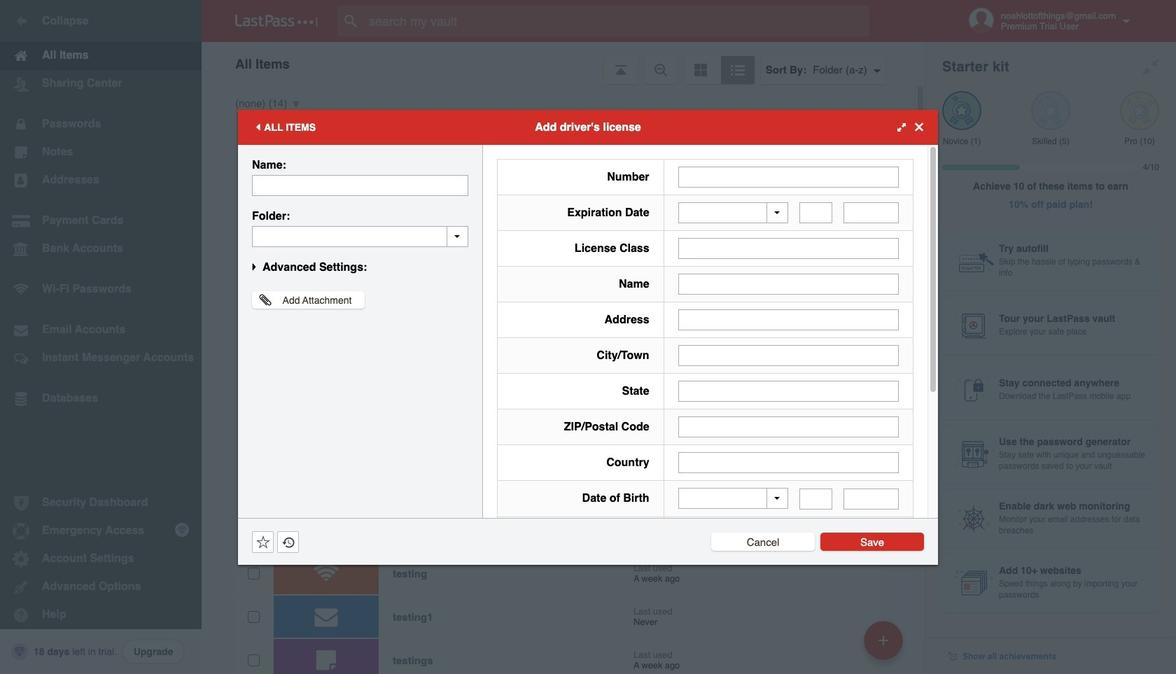 Task type: locate. For each thing, give the bounding box(es) containing it.
dialog
[[238, 110, 938, 674]]

None text field
[[678, 166, 899, 187], [252, 175, 468, 196], [844, 202, 899, 223], [252, 226, 468, 247], [678, 238, 899, 259], [678, 310, 899, 331], [678, 345, 899, 366], [678, 417, 899, 438], [678, 452, 899, 473], [844, 488, 899, 509], [678, 166, 899, 187], [252, 175, 468, 196], [844, 202, 899, 223], [252, 226, 468, 247], [678, 238, 899, 259], [678, 310, 899, 331], [678, 345, 899, 366], [678, 417, 899, 438], [678, 452, 899, 473], [844, 488, 899, 509]]

None text field
[[800, 202, 833, 223], [678, 274, 899, 295], [678, 381, 899, 402], [800, 488, 833, 509], [800, 202, 833, 223], [678, 274, 899, 295], [678, 381, 899, 402], [800, 488, 833, 509]]

Search search field
[[338, 6, 897, 36]]

vault options navigation
[[202, 42, 926, 84]]



Task type: vqa. For each thing, say whether or not it's contained in the screenshot.
new item element
no



Task type: describe. For each thing, give the bounding box(es) containing it.
new item image
[[879, 635, 889, 645]]

lastpass image
[[235, 15, 318, 27]]

new item navigation
[[859, 617, 912, 674]]

search my vault text field
[[338, 6, 897, 36]]

main navigation navigation
[[0, 0, 202, 674]]



